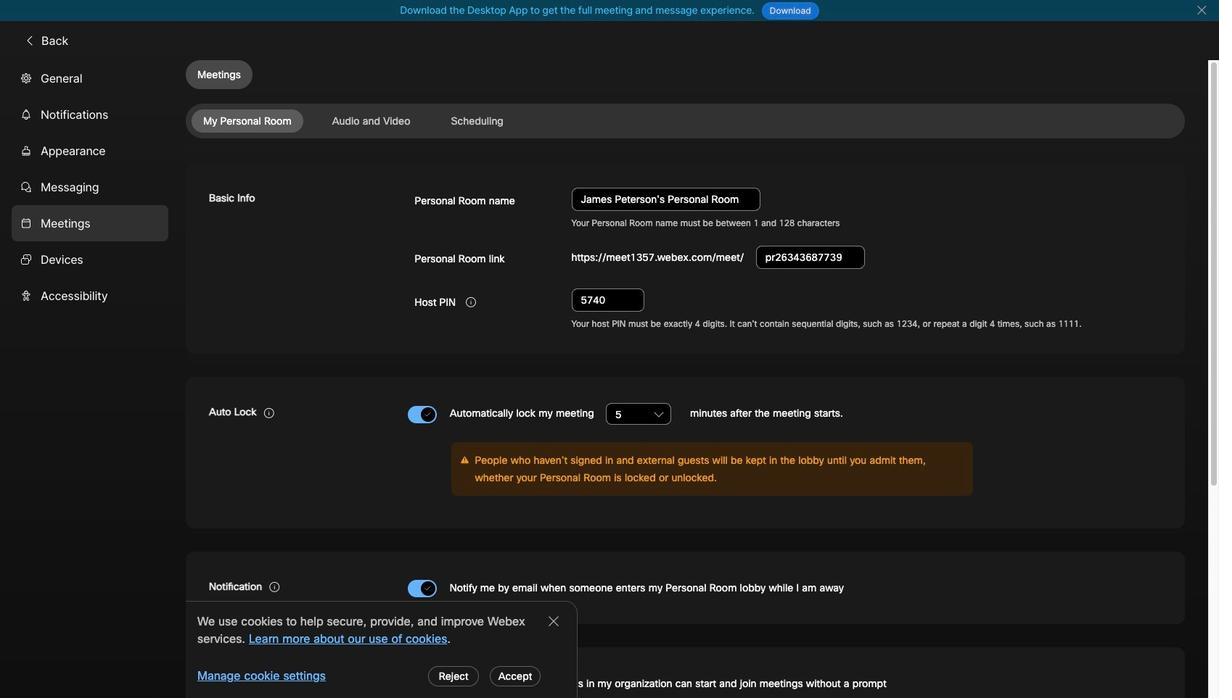Task type: describe. For each thing, give the bounding box(es) containing it.
appearance tab
[[12, 133, 168, 169]]

messaging tab
[[12, 169, 168, 205]]

notifications tab
[[12, 96, 168, 133]]

accessibility tab
[[12, 278, 168, 314]]

cancel_16 image
[[1196, 4, 1208, 16]]

settings navigation
[[0, 60, 186, 699]]



Task type: locate. For each thing, give the bounding box(es) containing it.
general tab
[[12, 60, 168, 96]]

devices tab
[[12, 241, 168, 278]]

meetings tab
[[12, 205, 168, 241]]



Task type: vqa. For each thing, say whether or not it's contained in the screenshot.
Skin tone picker toolbar
no



